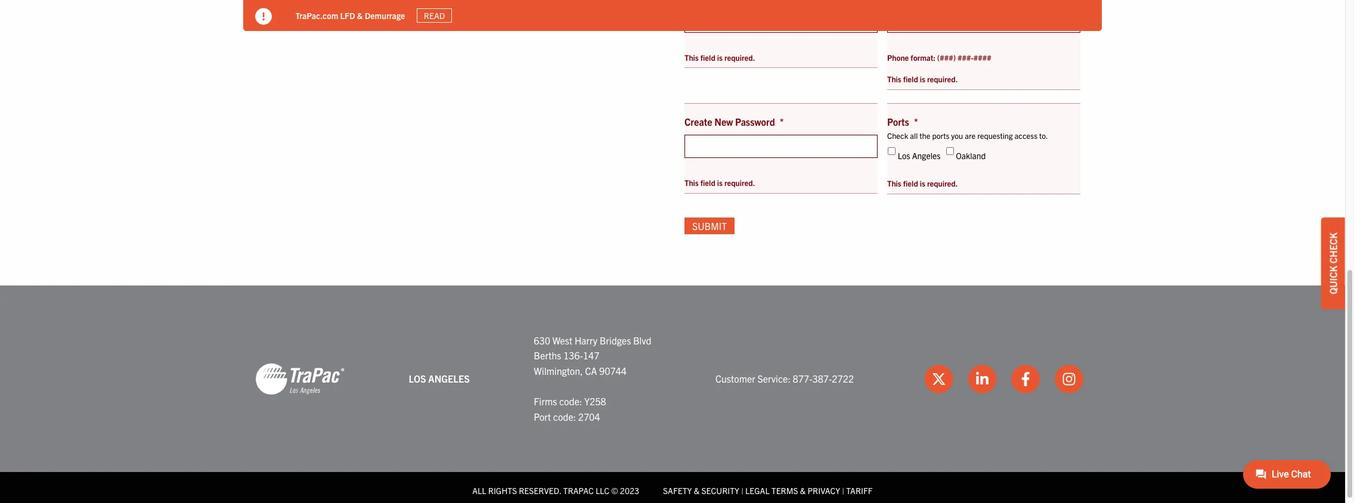 Task type: locate. For each thing, give the bounding box(es) containing it.
2 * from the left
[[914, 116, 918, 128]]

firms code:  y258 port code:  2704
[[534, 395, 606, 423]]

code: right port
[[553, 411, 576, 423]]

0 vertical spatial code:
[[559, 395, 582, 407]]

0 horizontal spatial check
[[887, 131, 909, 141]]

1 horizontal spatial &
[[694, 486, 700, 496]]

1 vertical spatial los angeles
[[409, 373, 470, 385]]

None password field
[[685, 135, 878, 158]]

quick check
[[1328, 233, 1340, 295]]

los inside footer
[[409, 373, 426, 385]]

phone format: (###) ###-####
[[887, 52, 992, 62]]

footer containing 630 west harry bridges blvd
[[0, 286, 1346, 503]]

& right terms
[[800, 486, 806, 496]]

2704
[[578, 411, 600, 423]]

berths
[[534, 350, 561, 362]]

safety
[[663, 486, 692, 496]]

0 horizontal spatial |
[[741, 486, 744, 496]]

| left legal
[[741, 486, 744, 496]]

* up all
[[914, 116, 918, 128]]

create
[[685, 116, 712, 128]]

demurrage
[[365, 10, 405, 21]]

security
[[702, 486, 740, 496]]

blvd
[[633, 334, 652, 346]]

1 vertical spatial check
[[1328, 233, 1340, 264]]

2 | from the left
[[842, 486, 845, 496]]

this
[[685, 52, 699, 62], [887, 74, 902, 84], [685, 178, 699, 188], [887, 178, 902, 189]]

1 horizontal spatial los angeles
[[898, 150, 941, 161]]

* right the password on the right top
[[780, 116, 784, 128]]

| left tariff at right
[[842, 486, 845, 496]]

check inside 'link'
[[1328, 233, 1340, 264]]

&
[[357, 10, 363, 21], [694, 486, 700, 496], [800, 486, 806, 496]]

llc
[[596, 486, 610, 496]]

1 vertical spatial los
[[409, 373, 426, 385]]

1 horizontal spatial *
[[914, 116, 918, 128]]

privacy
[[808, 486, 840, 496]]

0 vertical spatial check
[[887, 131, 909, 141]]

is
[[717, 52, 723, 62], [920, 74, 926, 84], [717, 178, 723, 188], [920, 178, 926, 189]]

code: up 2704
[[559, 395, 582, 407]]

check down the ports
[[887, 131, 909, 141]]

1 horizontal spatial angeles
[[912, 150, 941, 161]]

1 horizontal spatial |
[[842, 486, 845, 496]]

field
[[701, 52, 716, 62], [903, 74, 918, 84], [701, 178, 716, 188], [903, 178, 918, 189]]

los angeles
[[898, 150, 941, 161], [409, 373, 470, 385]]

2722
[[832, 373, 854, 385]]

password
[[735, 116, 775, 128]]

*
[[780, 116, 784, 128], [914, 116, 918, 128]]

safety & security link
[[663, 486, 740, 496]]

quick
[[1328, 266, 1340, 295]]

1 * from the left
[[780, 116, 784, 128]]

1 vertical spatial angeles
[[428, 373, 470, 385]]

this field is required.
[[685, 52, 755, 62], [887, 74, 958, 84], [685, 178, 755, 188], [887, 178, 958, 189]]

& right the lfd
[[357, 10, 363, 21]]

|
[[741, 486, 744, 496], [842, 486, 845, 496]]

oakland
[[956, 150, 986, 161]]

877-
[[793, 373, 813, 385]]

phone
[[887, 52, 909, 62]]

* inside ports * check all the ports you are requesting access to.
[[914, 116, 918, 128]]

customer
[[716, 373, 756, 385]]

required.
[[725, 52, 755, 62], [927, 74, 958, 84], [725, 178, 755, 188], [927, 178, 958, 189]]

access
[[1015, 131, 1038, 141]]

requesting
[[978, 131, 1013, 141]]

los
[[898, 150, 910, 161], [409, 373, 426, 385]]

0 horizontal spatial angeles
[[428, 373, 470, 385]]

ports * check all the ports you are requesting access to.
[[887, 116, 1048, 141]]

y258
[[584, 395, 606, 407]]

None text field
[[685, 9, 878, 33]]

code:
[[559, 395, 582, 407], [553, 411, 576, 423]]

2 horizontal spatial &
[[800, 486, 806, 496]]

port
[[534, 411, 551, 423]]

new
[[715, 116, 733, 128]]

check
[[887, 131, 909, 141], [1328, 233, 1340, 264]]

0 vertical spatial los angeles
[[898, 150, 941, 161]]

terms
[[772, 486, 798, 496]]

1 horizontal spatial check
[[1328, 233, 1340, 264]]

check up "quick"
[[1328, 233, 1340, 264]]

####
[[974, 52, 992, 62]]

angeles
[[912, 150, 941, 161], [428, 373, 470, 385]]

(###)
[[937, 52, 956, 62]]

136-
[[564, 350, 583, 362]]

ports
[[932, 131, 950, 141]]

the
[[920, 131, 931, 141]]

630
[[534, 334, 550, 346]]

legal
[[746, 486, 770, 496]]

0 horizontal spatial los angeles
[[409, 373, 470, 385]]

None text field
[[887, 9, 1081, 33]]

& right safety
[[694, 486, 700, 496]]

safety & security | legal terms & privacy | tariff
[[663, 486, 873, 496]]

1 horizontal spatial los
[[898, 150, 910, 161]]

footer
[[0, 286, 1346, 503]]

tariff
[[847, 486, 873, 496]]

0 horizontal spatial *
[[780, 116, 784, 128]]

ca
[[585, 365, 597, 377]]

harry
[[575, 334, 598, 346]]

387-
[[813, 373, 832, 385]]

90744
[[599, 365, 627, 377]]

rights
[[488, 486, 517, 496]]

None submit
[[685, 218, 735, 234]]

0 horizontal spatial los
[[409, 373, 426, 385]]



Task type: vqa. For each thing, say whether or not it's contained in the screenshot.
Notifications
no



Task type: describe. For each thing, give the bounding box(es) containing it.
tariff link
[[847, 486, 873, 496]]

service:
[[758, 373, 791, 385]]

to.
[[1040, 131, 1048, 141]]

all
[[910, 131, 918, 141]]

are
[[965, 131, 976, 141]]

147
[[583, 350, 600, 362]]

reserved.
[[519, 486, 561, 496]]

quick check link
[[1322, 218, 1346, 309]]

solid image
[[255, 8, 272, 25]]

ports
[[887, 116, 909, 128]]

Los Angeles checkbox
[[888, 147, 896, 155]]

read link
[[417, 8, 452, 23]]

0 horizontal spatial &
[[357, 10, 363, 21]]

firms
[[534, 395, 557, 407]]

©
[[612, 486, 618, 496]]

you
[[951, 131, 963, 141]]

0 vertical spatial los
[[898, 150, 910, 161]]

Oakland checkbox
[[946, 147, 954, 155]]

1 | from the left
[[741, 486, 744, 496]]

check inside ports * check all the ports you are requesting access to.
[[887, 131, 909, 141]]

create new password *
[[685, 116, 784, 128]]

0 vertical spatial angeles
[[912, 150, 941, 161]]

630 west harry bridges blvd berths 136-147 wilmington, ca 90744
[[534, 334, 652, 377]]

all
[[473, 486, 486, 496]]

angeles inside footer
[[428, 373, 470, 385]]

all rights reserved. trapac llc © 2023
[[473, 486, 639, 496]]

trapac.com lfd & demurrage
[[296, 10, 405, 21]]

1 vertical spatial code:
[[553, 411, 576, 423]]

los angeles image
[[255, 362, 345, 396]]

wilmington,
[[534, 365, 583, 377]]

lfd
[[341, 10, 356, 21]]

###-
[[958, 52, 974, 62]]

read
[[424, 10, 445, 21]]

format:
[[911, 52, 936, 62]]

2023
[[620, 486, 639, 496]]

west
[[553, 334, 573, 346]]

bridges
[[600, 334, 631, 346]]

trapac
[[563, 486, 594, 496]]

customer service: 877-387-2722
[[716, 373, 854, 385]]

legal terms & privacy link
[[746, 486, 840, 496]]

trapac.com
[[296, 10, 339, 21]]



